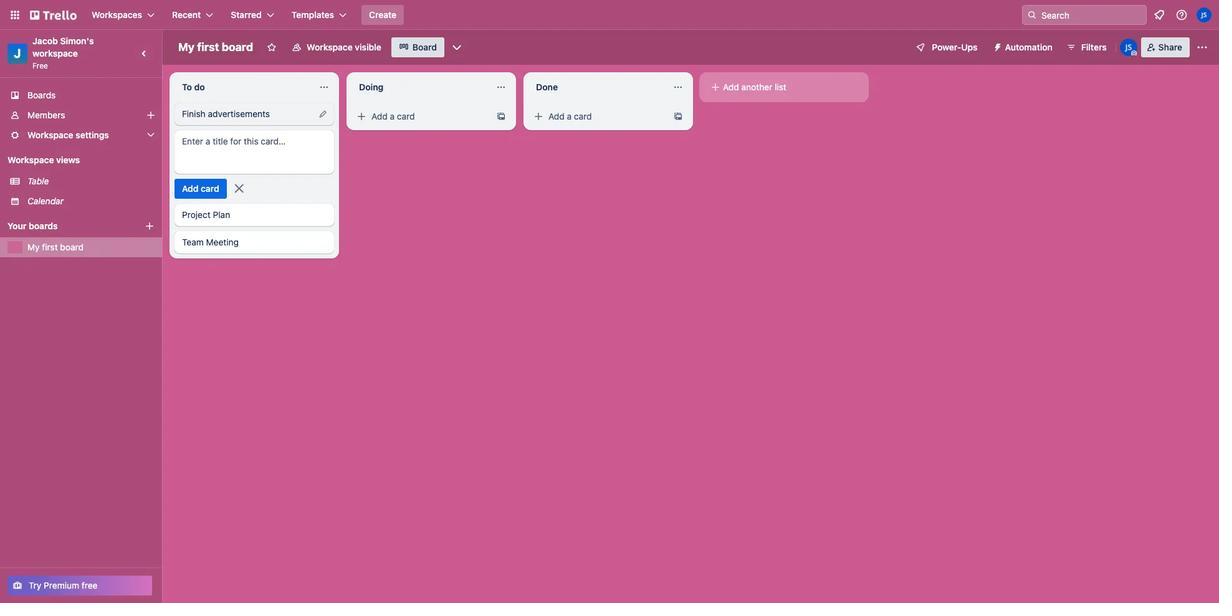 Task type: vqa. For each thing, say whether or not it's contained in the screenshot.
1st Starred Icon
no



Task type: describe. For each thing, give the bounding box(es) containing it.
my inside text field
[[178, 41, 195, 54]]

customize views image
[[451, 41, 463, 54]]

members link
[[0, 105, 162, 125]]

calendar
[[27, 196, 64, 206]]

card for sm image related to add a card
[[397, 111, 415, 122]]

recent
[[172, 9, 201, 20]]

share button
[[1142, 37, 1191, 57]]

meeting
[[206, 237, 239, 248]]

add a card link for done text field
[[529, 108, 669, 125]]

project
[[182, 210, 211, 220]]

your boards with 1 items element
[[7, 219, 126, 234]]

search image
[[1028, 10, 1038, 20]]

first inside text field
[[197, 41, 219, 54]]

a for done text field
[[567, 111, 572, 122]]

workspaces
[[92, 9, 142, 20]]

card for bottommost sm icon
[[574, 111, 592, 122]]

advertisements
[[208, 109, 270, 119]]

workspace visible button
[[284, 37, 389, 57]]

add a card link for doing text field
[[352, 108, 491, 125]]

workspace settings
[[27, 130, 109, 140]]

automation
[[1006, 42, 1053, 52]]

j link
[[7, 44, 27, 64]]

boards link
[[0, 85, 162, 105]]

add inside "link"
[[724, 82, 740, 92]]

plan
[[213, 210, 230, 220]]

power-ups button
[[908, 37, 986, 57]]

add another list link
[[705, 77, 864, 97]]

calendar link
[[27, 195, 155, 208]]

add for add a card link related to doing text field
[[372, 111, 388, 122]]

workspace settings button
[[0, 125, 162, 145]]

share
[[1159, 42, 1183, 52]]

visible
[[355, 42, 382, 52]]

add a card for done text field
[[549, 111, 592, 122]]

add board image
[[145, 221, 155, 231]]

starred
[[231, 9, 262, 20]]

jacob
[[32, 36, 58, 46]]

table
[[27, 176, 49, 186]]

1 vertical spatial jacob simon (jacobsimon16) image
[[1121, 39, 1138, 56]]

create from template… image for done text field
[[674, 112, 684, 122]]

ups
[[962, 42, 978, 52]]

create button
[[362, 5, 404, 25]]

settings
[[76, 130, 109, 140]]

workspaces button
[[84, 5, 162, 25]]

premium
[[44, 581, 79, 591]]

project plan link
[[175, 204, 334, 226]]



Task type: locate. For each thing, give the bounding box(es) containing it.
sm image for automation
[[988, 37, 1006, 55]]

board inside "link"
[[60, 242, 84, 253]]

0 notifications image
[[1153, 7, 1168, 22]]

my
[[178, 41, 195, 54], [27, 242, 40, 253]]

0 horizontal spatial my
[[27, 242, 40, 253]]

boards
[[29, 221, 58, 231]]

free
[[82, 581, 98, 591]]

my first board inside text field
[[178, 41, 253, 54]]

jacob simon's workspace link
[[32, 36, 96, 59]]

workspace inside button
[[307, 42, 353, 52]]

back to home image
[[30, 5, 77, 25]]

0 horizontal spatial my first board
[[27, 242, 84, 253]]

create from template… image
[[496, 112, 506, 122], [674, 112, 684, 122]]

filters button
[[1063, 37, 1111, 57]]

0 horizontal spatial add a card
[[372, 111, 415, 122]]

my first board
[[178, 41, 253, 54], [27, 242, 84, 253]]

jacob simon (jacobsimon16) image right filters
[[1121, 39, 1138, 56]]

jacob simon (jacobsimon16) image right open information menu image
[[1198, 7, 1212, 22]]

0 horizontal spatial first
[[42, 242, 58, 253]]

add left another on the right of page
[[724, 82, 740, 92]]

add down done text field
[[549, 111, 565, 122]]

simon's
[[60, 36, 94, 46]]

1 horizontal spatial add a card link
[[529, 108, 669, 125]]

filters
[[1082, 42, 1108, 52]]

1 vertical spatial my first board
[[27, 242, 84, 253]]

board link
[[392, 37, 445, 57]]

0 horizontal spatial sm image
[[533, 110, 545, 123]]

add a card for doing text field
[[372, 111, 415, 122]]

add for done text field's add a card link
[[549, 111, 565, 122]]

1 horizontal spatial card
[[574, 111, 592, 122]]

my inside "link"
[[27, 242, 40, 253]]

primary element
[[0, 0, 1220, 30]]

power-
[[933, 42, 962, 52]]

card
[[397, 111, 415, 122], [574, 111, 592, 122]]

card down done text field
[[574, 111, 592, 122]]

1 add a card from the left
[[372, 111, 415, 122]]

board down your boards with 1 items element
[[60, 242, 84, 253]]

sm image for add a card
[[356, 110, 368, 123]]

open information menu image
[[1176, 9, 1189, 21]]

0 vertical spatial my first board
[[178, 41, 253, 54]]

sm image inside automation button
[[988, 37, 1006, 55]]

2 create from template… image from the left
[[674, 112, 684, 122]]

create from template… image for doing text field
[[496, 112, 506, 122]]

0 vertical spatial workspace
[[307, 42, 353, 52]]

workspace for workspace visible
[[307, 42, 353, 52]]

1 horizontal spatial my
[[178, 41, 195, 54]]

a for doing text field
[[390, 111, 395, 122]]

add down doing text field
[[372, 111, 388, 122]]

add a card down doing text field
[[372, 111, 415, 122]]

first down recent popup button
[[197, 41, 219, 54]]

board inside text field
[[222, 41, 253, 54]]

0 horizontal spatial add a card link
[[352, 108, 491, 125]]

0 vertical spatial board
[[222, 41, 253, 54]]

workspace inside dropdown button
[[27, 130, 73, 140]]

2 a from the left
[[567, 111, 572, 122]]

another
[[742, 82, 773, 92]]

1 horizontal spatial sm image
[[710, 81, 722, 94]]

views
[[56, 155, 80, 165]]

0 horizontal spatial sm image
[[356, 110, 368, 123]]

workspace views
[[7, 155, 80, 165]]

0 horizontal spatial jacob simon (jacobsimon16) image
[[1121, 39, 1138, 56]]

None submit
[[175, 179, 227, 199]]

project plan
[[182, 210, 230, 220]]

0 vertical spatial my
[[178, 41, 195, 54]]

1 horizontal spatial create from template… image
[[674, 112, 684, 122]]

add a card down done text field
[[549, 111, 592, 122]]

Search field
[[1038, 6, 1147, 24]]

add a card link down doing text field
[[352, 108, 491, 125]]

1 vertical spatial sm image
[[356, 110, 368, 123]]

first down boards
[[42, 242, 58, 253]]

sm image
[[710, 81, 722, 94], [533, 110, 545, 123]]

1 card from the left
[[397, 111, 415, 122]]

a down doing text field
[[390, 111, 395, 122]]

jacob simon's workspace free
[[32, 36, 96, 70]]

add another list
[[724, 82, 787, 92]]

automation button
[[988, 37, 1061, 57]]

sm image inside add another list "link"
[[710, 81, 722, 94]]

2 add a card link from the left
[[529, 108, 669, 125]]

1 horizontal spatial a
[[567, 111, 572, 122]]

my down your boards
[[27, 242, 40, 253]]

workspace for workspace views
[[7, 155, 54, 165]]

finish advertisements link
[[175, 103, 334, 125]]

Done text field
[[529, 77, 666, 97]]

1 vertical spatial board
[[60, 242, 84, 253]]

0 horizontal spatial card
[[397, 111, 415, 122]]

workspace
[[32, 48, 78, 59]]

my down recent
[[178, 41, 195, 54]]

first inside "link"
[[42, 242, 58, 253]]

card down doing text field
[[397, 111, 415, 122]]

my first board down recent popup button
[[178, 41, 253, 54]]

recent button
[[165, 5, 221, 25]]

boards
[[27, 90, 56, 100]]

1 add a card link from the left
[[352, 108, 491, 125]]

1 vertical spatial first
[[42, 242, 58, 253]]

board
[[413, 42, 437, 52]]

create
[[369, 9, 397, 20]]

workspace down 'templates' dropdown button
[[307, 42, 353, 52]]

2 vertical spatial workspace
[[7, 155, 54, 165]]

your boards
[[7, 221, 58, 231]]

workspace down members
[[27, 130, 73, 140]]

show menu image
[[1197, 41, 1209, 54]]

1 horizontal spatial board
[[222, 41, 253, 54]]

team meeting
[[182, 237, 239, 248]]

a down done text field
[[567, 111, 572, 122]]

free
[[32, 61, 48, 70]]

To do text field
[[175, 77, 312, 97]]

0 vertical spatial first
[[197, 41, 219, 54]]

my first board down your boards with 1 items element
[[27, 242, 84, 253]]

templates
[[292, 9, 334, 20]]

add a card link
[[352, 108, 491, 125], [529, 108, 669, 125]]

0 horizontal spatial add
[[372, 111, 388, 122]]

1 horizontal spatial add a card
[[549, 111, 592, 122]]

1 horizontal spatial add
[[549, 111, 565, 122]]

first
[[197, 41, 219, 54], [42, 242, 58, 253]]

your
[[7, 221, 27, 231]]

0 horizontal spatial a
[[390, 111, 395, 122]]

1 create from template… image from the left
[[496, 112, 506, 122]]

2 card from the left
[[574, 111, 592, 122]]

team
[[182, 237, 204, 248]]

1 vertical spatial sm image
[[533, 110, 545, 123]]

1 horizontal spatial my first board
[[178, 41, 253, 54]]

table link
[[27, 175, 155, 188]]

star or unstar board image
[[267, 42, 277, 52]]

j
[[14, 46, 21, 60]]

try premium free button
[[7, 576, 152, 596]]

Doing text field
[[352, 77, 489, 97]]

workspace up table
[[7, 155, 54, 165]]

list
[[775, 82, 787, 92]]

1 horizontal spatial first
[[197, 41, 219, 54]]

try
[[29, 581, 41, 591]]

sm image
[[988, 37, 1006, 55], [356, 110, 368, 123]]

add a card link down done text field
[[529, 108, 669, 125]]

0 vertical spatial sm image
[[710, 81, 722, 94]]

0 vertical spatial sm image
[[988, 37, 1006, 55]]

a
[[390, 111, 395, 122], [567, 111, 572, 122]]

1 vertical spatial my
[[27, 242, 40, 253]]

Board name text field
[[172, 37, 260, 57]]

2 horizontal spatial add
[[724, 82, 740, 92]]

members
[[27, 110, 65, 120]]

finish
[[182, 109, 206, 119]]

board
[[222, 41, 253, 54], [60, 242, 84, 253]]

2 add a card from the left
[[549, 111, 592, 122]]

jacob simon (jacobsimon16) image
[[1198, 7, 1212, 22], [1121, 39, 1138, 56]]

finish advertisements
[[182, 109, 270, 119]]

add a card
[[372, 111, 415, 122], [549, 111, 592, 122]]

my first board link
[[27, 241, 155, 254]]

add
[[724, 82, 740, 92], [372, 111, 388, 122], [549, 111, 565, 122]]

this member is an admin of this board. image
[[1132, 51, 1137, 56]]

1 horizontal spatial jacob simon (jacobsimon16) image
[[1198, 7, 1212, 22]]

0 horizontal spatial board
[[60, 242, 84, 253]]

board down starred
[[222, 41, 253, 54]]

0 vertical spatial jacob simon (jacobsimon16) image
[[1198, 7, 1212, 22]]

templates button
[[284, 5, 354, 25]]

try premium free
[[29, 581, 98, 591]]

Enter a title for this card… text field
[[182, 135, 329, 169]]

0 horizontal spatial create from template… image
[[496, 112, 506, 122]]

workspace navigation collapse icon image
[[136, 45, 153, 62]]

1 horizontal spatial sm image
[[988, 37, 1006, 55]]

workspace visible
[[307, 42, 382, 52]]

1 vertical spatial workspace
[[27, 130, 73, 140]]

starred button
[[223, 5, 282, 25]]

workspace for workspace settings
[[27, 130, 73, 140]]

1 a from the left
[[390, 111, 395, 122]]

team meeting link
[[175, 231, 334, 254]]

my first board inside "link"
[[27, 242, 84, 253]]

workspace
[[307, 42, 353, 52], [27, 130, 73, 140], [7, 155, 54, 165]]

power-ups
[[933, 42, 978, 52]]



